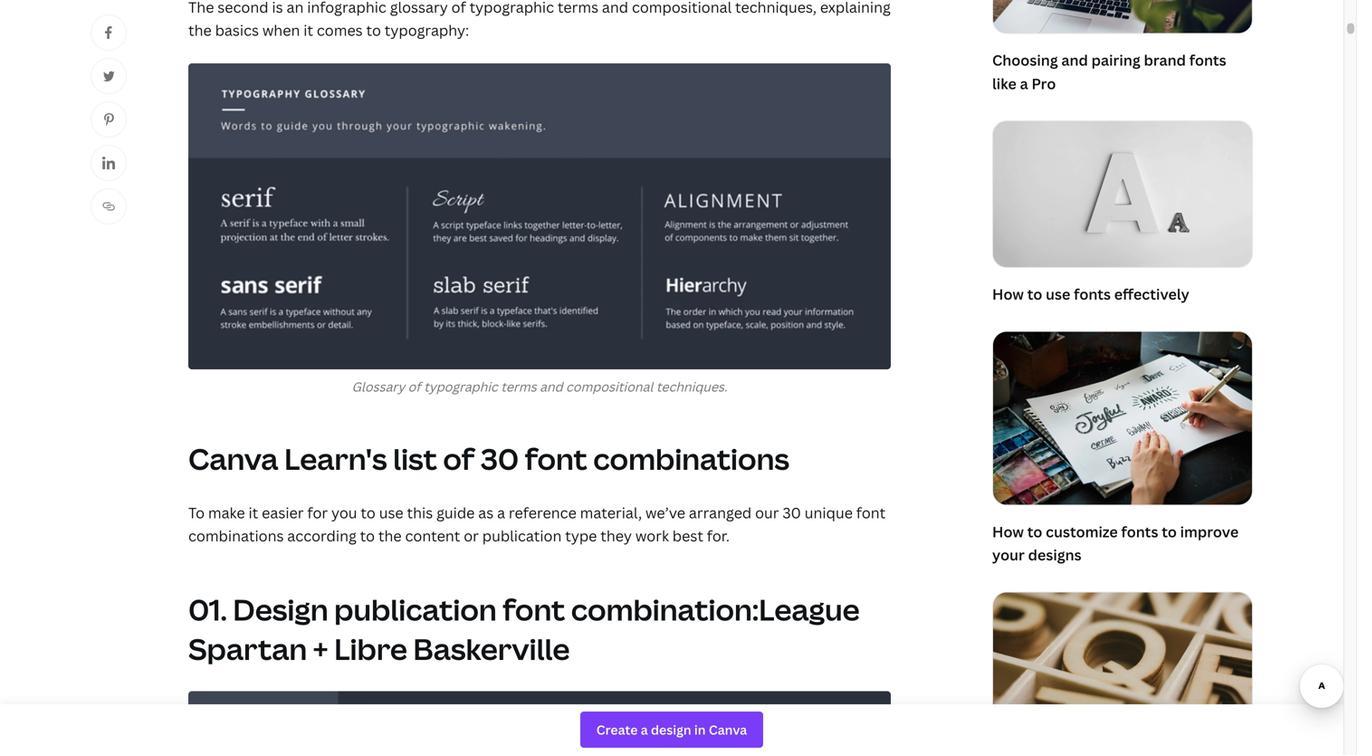 Task type: vqa. For each thing, say whether or not it's contained in the screenshot.
"•"
no



Task type: describe. For each thing, give the bounding box(es) containing it.
this
[[407, 503, 433, 523]]

and inside the second is an infographic glossary of typographic terms and compositional techniques, explaining the basics when it comes to typography:
[[602, 0, 629, 17]]

reference
[[509, 503, 577, 523]]

easier
[[262, 503, 304, 523]]

you
[[332, 503, 357, 523]]

material,
[[580, 503, 642, 523]]

combination:league
[[571, 590, 860, 630]]

it inside to make it easier for you to use this guide as a reference material, we've arranged our 30 unique font combinations according to the content or publication type they work best for.
[[249, 503, 258, 523]]

of inside the second is an infographic glossary of typographic terms and compositional techniques, explaining the basics when it comes to typography:
[[452, 0, 466, 17]]

effectively
[[1115, 284, 1190, 304]]

01.
[[188, 590, 227, 630]]

type
[[565, 526, 597, 546]]

best free fonts image
[[994, 593, 1253, 739]]

designs
[[1029, 545, 1082, 565]]

choosing
[[993, 50, 1059, 70]]

it inside the second is an infographic glossary of typographic terms and compositional techniques, explaining the basics when it comes to typography:
[[304, 20, 313, 40]]

spartan
[[188, 630, 307, 669]]

a inside to make it easier for you to use this guide as a reference material, we've arranged our 30 unique font combinations according to the content or publication type they work best for.
[[497, 503, 506, 523]]

the
[[188, 0, 214, 17]]

use inside to make it easier for you to use this guide as a reference material, we've arranged our 30 unique font combinations according to the content or publication type they work best for.
[[379, 503, 404, 523]]

+
[[313, 630, 328, 669]]

how for how to use fonts effectively
[[993, 284, 1025, 304]]

make
[[208, 503, 245, 523]]

glossary of typographic terms and compositional techniques.
[[352, 378, 728, 395]]

how to customize fonts to improve your designs
[[993, 522, 1239, 565]]

work
[[636, 526, 669, 546]]

typography:
[[385, 20, 469, 40]]

for
[[307, 503, 328, 523]]

0 horizontal spatial 30
[[481, 439, 519, 479]]

fonts for to
[[1122, 522, 1159, 542]]

content
[[405, 526, 461, 546]]

basics
[[215, 20, 259, 40]]

how to use fonts effectively featured image image
[[994, 121, 1253, 267]]

0 vertical spatial combinations
[[594, 439, 790, 479]]

an
[[287, 0, 304, 17]]

design
[[233, 590, 328, 630]]

learn's
[[284, 439, 387, 479]]

the inside the second is an infographic glossary of typographic terms and compositional techniques, explaining the basics when it comes to typography:
[[188, 20, 212, 40]]

0 vertical spatial font
[[525, 439, 588, 479]]

libre
[[334, 630, 408, 669]]

how to customize fonts to improve your designs link
[[993, 331, 1254, 570]]

canva learn's list of 30 font combinations
[[188, 439, 790, 479]]

canva
[[188, 439, 278, 479]]

pro
[[1032, 74, 1057, 93]]

is
[[272, 0, 283, 17]]

typographic inside the second is an infographic glossary of typographic terms and compositional techniques, explaining the basics when it comes to typography:
[[470, 0, 554, 17]]

best
[[673, 526, 704, 546]]

font illustration design art words image
[[994, 332, 1253, 505]]

customize
[[1046, 522, 1119, 542]]

fonts inside choosing and pairing brand fonts like a pro
[[1190, 50, 1227, 70]]



Task type: locate. For each thing, give the bounding box(es) containing it.
2 vertical spatial and
[[540, 378, 563, 395]]

1 vertical spatial typographic
[[424, 378, 498, 395]]

0 horizontal spatial fonts
[[1074, 284, 1112, 304]]

techniques.
[[657, 378, 728, 395]]

to
[[366, 20, 381, 40], [1028, 284, 1043, 304], [361, 503, 376, 523], [1028, 522, 1043, 542], [1162, 522, 1178, 542], [360, 526, 375, 546]]

list
[[393, 439, 437, 479]]

le buzz 568591 unsplash image
[[994, 0, 1253, 33]]

1 horizontal spatial and
[[602, 0, 629, 17]]

a right the as
[[497, 503, 506, 523]]

a inside choosing and pairing brand fonts like a pro
[[1021, 74, 1029, 93]]

use
[[1046, 284, 1071, 304], [379, 503, 404, 523]]

1 horizontal spatial 30
[[783, 503, 802, 523]]

0 vertical spatial how
[[993, 284, 1025, 304]]

1 horizontal spatial combinations
[[594, 439, 790, 479]]

the down the
[[188, 20, 212, 40]]

like
[[993, 74, 1017, 93]]

1 vertical spatial compositional
[[566, 378, 654, 395]]

guide
[[437, 503, 475, 523]]

combinations up we've
[[594, 439, 790, 479]]

0 vertical spatial typographic
[[470, 0, 554, 17]]

terms
[[558, 0, 599, 17], [501, 378, 537, 395]]

pairing
[[1092, 50, 1141, 70]]

according
[[287, 526, 357, 546]]

and inside choosing and pairing brand fonts like a pro
[[1062, 50, 1089, 70]]

1 vertical spatial and
[[1062, 50, 1089, 70]]

font up reference
[[525, 439, 588, 479]]

comes
[[317, 20, 363, 40]]

how
[[993, 284, 1025, 304], [993, 522, 1025, 542]]

publication down content
[[334, 590, 497, 630]]

we've
[[646, 503, 686, 523]]

to
[[188, 503, 205, 523]]

combinations inside to make it easier for you to use this guide as a reference material, we've arranged our 30 unique font combinations according to the content or publication type they work best for.
[[188, 526, 284, 546]]

to make it easier for you to use this guide as a reference material, we've arranged our 30 unique font combinations according to the content or publication type they work best for.
[[188, 503, 886, 546]]

1 how from the top
[[993, 284, 1025, 304]]

or
[[464, 526, 479, 546]]

0 vertical spatial the
[[188, 20, 212, 40]]

to inside the second is an infographic glossary of typographic terms and compositional techniques, explaining the basics when it comes to typography:
[[366, 20, 381, 40]]

of
[[452, 0, 466, 17], [408, 378, 421, 395], [443, 439, 475, 479]]

1 vertical spatial how
[[993, 522, 1025, 542]]

combinations
[[594, 439, 790, 479], [188, 526, 284, 546]]

glossary
[[390, 0, 448, 17]]

1 vertical spatial the
[[379, 526, 402, 546]]

0 horizontal spatial combinations
[[188, 526, 284, 546]]

arranged
[[689, 503, 752, 523]]

the second is an infographic glossary of typographic terms and compositional techniques, explaining the basics when it comes to typography:
[[188, 0, 891, 40]]

2 vertical spatial font
[[503, 590, 565, 630]]

font inside to make it easier for you to use this guide as a reference material, we've arranged our 30 unique font combinations according to the content or publication type they work best for.
[[857, 503, 886, 523]]

1 horizontal spatial fonts
[[1122, 522, 1159, 542]]

0 vertical spatial it
[[304, 20, 313, 40]]

fonts for effectively
[[1074, 284, 1112, 304]]

1 vertical spatial of
[[408, 378, 421, 395]]

publication
[[483, 526, 562, 546], [334, 590, 497, 630]]

choosing and pairing brand fonts like a pro link
[[993, 0, 1254, 99]]

1 vertical spatial use
[[379, 503, 404, 523]]

1 vertical spatial combinations
[[188, 526, 284, 546]]

it down an
[[304, 20, 313, 40]]

it right make
[[249, 503, 258, 523]]

techniques,
[[736, 0, 817, 17]]

1 horizontal spatial a
[[1021, 74, 1029, 93]]

0 vertical spatial terms
[[558, 0, 599, 17]]

1 vertical spatial it
[[249, 503, 258, 523]]

30 right our
[[783, 503, 802, 523]]

of right "glossary" in the bottom of the page
[[408, 378, 421, 395]]

choosing and pairing brand fonts like a pro
[[993, 50, 1227, 93]]

how inside how to use fonts effectively link
[[993, 284, 1025, 304]]

compositional inside the second is an infographic glossary of typographic terms and compositional techniques, explaining the basics when it comes to typography:
[[632, 0, 732, 17]]

0 vertical spatial of
[[452, 0, 466, 17]]

2 horizontal spatial and
[[1062, 50, 1089, 70]]

0 vertical spatial compositional
[[632, 0, 732, 17]]

0 horizontal spatial it
[[249, 503, 258, 523]]

0 horizontal spatial the
[[188, 20, 212, 40]]

30
[[481, 439, 519, 479], [783, 503, 802, 523]]

fonts left effectively
[[1074, 284, 1112, 304]]

0 vertical spatial 30
[[481, 439, 519, 479]]

the inside to make it easier for you to use this guide as a reference material, we've arranged our 30 unique font combinations according to the content or publication type they work best for.
[[379, 526, 402, 546]]

publication down reference
[[483, 526, 562, 546]]

glossary
[[352, 378, 405, 395]]

combinations down make
[[188, 526, 284, 546]]

how to use fonts effectively
[[993, 284, 1190, 304]]

0 horizontal spatial and
[[540, 378, 563, 395]]

0 horizontal spatial terms
[[501, 378, 537, 395]]

0 horizontal spatial a
[[497, 503, 506, 523]]

publication inside to make it easier for you to use this guide as a reference material, we've arranged our 30 unique font combinations according to the content or publication type they work best for.
[[483, 526, 562, 546]]

1 vertical spatial publication
[[334, 590, 497, 630]]

explaining
[[821, 0, 891, 17]]

0 vertical spatial use
[[1046, 284, 1071, 304]]

2 vertical spatial fonts
[[1122, 522, 1159, 542]]

1 horizontal spatial use
[[1046, 284, 1071, 304]]

for.
[[707, 526, 730, 546]]

the
[[188, 20, 212, 40], [379, 526, 402, 546]]

1 vertical spatial 30
[[783, 503, 802, 523]]

typographic
[[470, 0, 554, 17], [424, 378, 498, 395]]

30 up the as
[[481, 439, 519, 479]]

when
[[263, 20, 300, 40]]

30 inside to make it easier for you to use this guide as a reference material, we've arranged our 30 unique font combinations according to the content or publication type they work best for.
[[783, 503, 802, 523]]

1 vertical spatial a
[[497, 503, 506, 523]]

a
[[1021, 74, 1029, 93], [497, 503, 506, 523]]

terms inside the second is an infographic glossary of typographic terms and compositional techniques, explaining the basics when it comes to typography:
[[558, 0, 599, 17]]

improve
[[1181, 522, 1239, 542]]

a right like
[[1021, 74, 1029, 93]]

your
[[993, 545, 1025, 565]]

0 vertical spatial a
[[1021, 74, 1029, 93]]

fonts
[[1190, 50, 1227, 70], [1074, 284, 1112, 304], [1122, 522, 1159, 542]]

0 vertical spatial fonts
[[1190, 50, 1227, 70]]

font
[[525, 439, 588, 479], [857, 503, 886, 523], [503, 590, 565, 630]]

1 horizontal spatial terms
[[558, 0, 599, 17]]

as
[[479, 503, 494, 523]]

font down to make it easier for you to use this guide as a reference material, we've arranged our 30 unique font combinations according to the content or publication type they work best for. at bottom
[[503, 590, 565, 630]]

second
[[218, 0, 269, 17]]

fonts inside how to customize fonts to improve your designs
[[1122, 522, 1159, 542]]

1 horizontal spatial the
[[379, 526, 402, 546]]

0 vertical spatial and
[[602, 0, 629, 17]]

brand
[[1145, 50, 1187, 70]]

font inside the 01. design publication font combination:league spartan + libre baskerville
[[503, 590, 565, 630]]

how to use fonts effectively link
[[993, 120, 1254, 309]]

1 vertical spatial terms
[[501, 378, 537, 395]]

1 vertical spatial fonts
[[1074, 284, 1112, 304]]

the left content
[[379, 526, 402, 546]]

of right list
[[443, 439, 475, 479]]

2 how from the top
[[993, 522, 1025, 542]]

2 vertical spatial of
[[443, 439, 475, 479]]

fonts right customize
[[1122, 522, 1159, 542]]

font right unique
[[857, 503, 886, 523]]

it
[[304, 20, 313, 40], [249, 503, 258, 523]]

fonts right brand
[[1190, 50, 1227, 70]]

how for how to customize fonts to improve your designs
[[993, 522, 1025, 542]]

our
[[756, 503, 780, 523]]

baskerville
[[413, 630, 570, 669]]

01. design publication font combination:league spartan + libre baskerville
[[188, 590, 860, 669]]

they
[[601, 526, 632, 546]]

how inside how to customize fonts to improve your designs
[[993, 522, 1025, 542]]

1 vertical spatial font
[[857, 503, 886, 523]]

0 vertical spatial publication
[[483, 526, 562, 546]]

of up typography:
[[452, 0, 466, 17]]

2 horizontal spatial fonts
[[1190, 50, 1227, 70]]

0 horizontal spatial use
[[379, 503, 404, 523]]

1 horizontal spatial it
[[304, 20, 313, 40]]

and
[[602, 0, 629, 17], [1062, 50, 1089, 70], [540, 378, 563, 395]]

compositional
[[632, 0, 732, 17], [566, 378, 654, 395]]

unique
[[805, 503, 853, 523]]

infographic
[[307, 0, 387, 17]]

publication inside the 01. design publication font combination:league spartan + libre baskerville
[[334, 590, 497, 630]]



